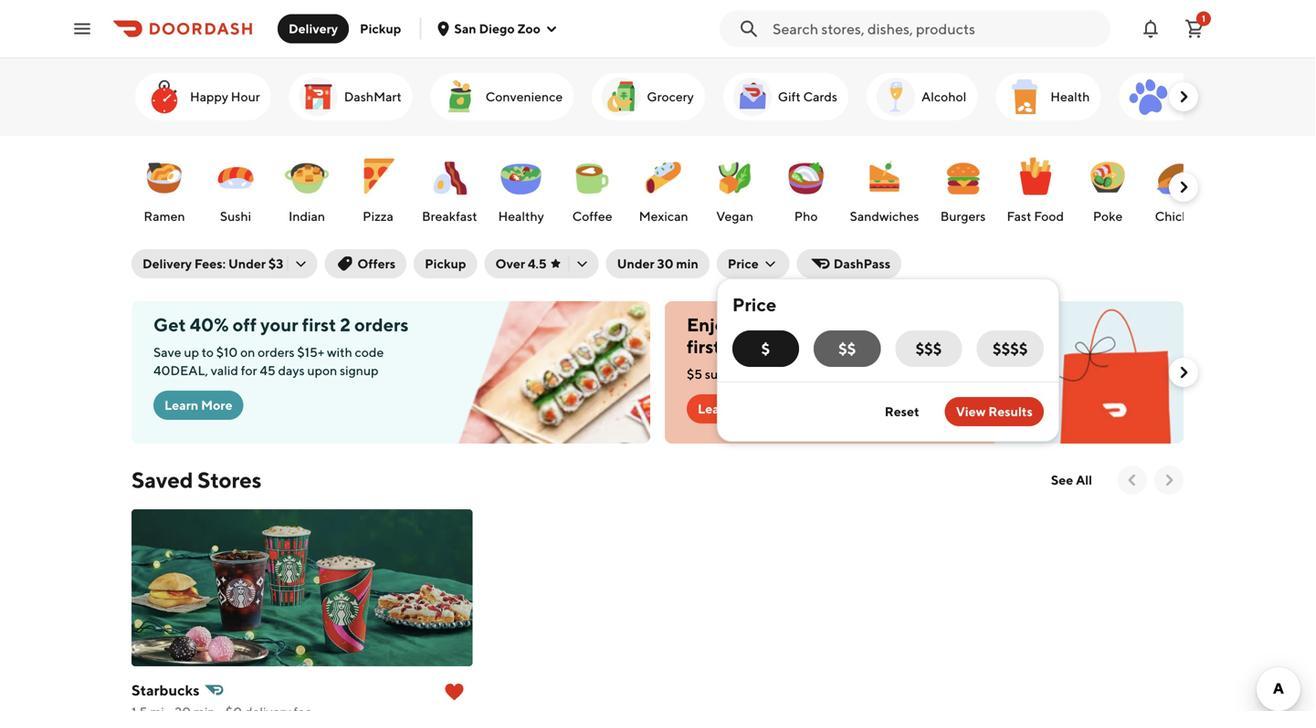 Task type: vqa. For each thing, say whether or not it's contained in the screenshot.
'The Works Pizza' image
no



Task type: locate. For each thing, give the bounding box(es) containing it.
grocery image
[[599, 75, 643, 119]]

minimum
[[755, 367, 810, 382]]

orders up 45
[[258, 345, 295, 360]]

$$$$ button
[[977, 331, 1044, 367]]

1 vertical spatial first
[[687, 336, 721, 358]]

your inside enjoy a $0 delivery fee on your first order. $5 subtotal minimum required.
[[909, 314, 947, 336]]

learn more button for up
[[153, 391, 243, 420]]

breakfast
[[422, 209, 477, 224]]

over 4.5 button
[[485, 249, 599, 279]]

poke
[[1093, 209, 1123, 224]]

learn more down subtotal
[[698, 401, 766, 417]]

your up $$$ on the right of the page
[[909, 314, 947, 336]]

0 horizontal spatial learn more button
[[153, 391, 243, 420]]

starbucks
[[132, 682, 200, 699]]

more
[[201, 398, 233, 413], [735, 401, 766, 417]]

valid
[[211, 363, 238, 378]]

1 vertical spatial next button of carousel image
[[1175, 178, 1193, 196]]

next button of carousel image
[[1175, 364, 1193, 382], [1160, 471, 1178, 490]]

0 vertical spatial on
[[883, 314, 905, 336]]

1 horizontal spatial pickup
[[425, 256, 466, 271]]

grocery
[[647, 89, 694, 104]]

san
[[454, 21, 477, 36]]

first left 2
[[302, 314, 336, 336]]

1 your from the left
[[260, 314, 298, 336]]

1 vertical spatial on
[[240, 345, 255, 360]]

under
[[228, 256, 266, 271], [617, 256, 655, 271]]

min
[[676, 256, 699, 271]]

dashpass button
[[797, 249, 902, 279]]

view
[[956, 404, 986, 419]]

pickup button down the breakfast
[[414, 249, 477, 279]]

your inside get 40% off your first 2 orders save up to $10 on orders $15+ with code 40deal, valid for 45 days upon signup
[[260, 314, 298, 336]]

0 horizontal spatial orders
[[258, 345, 295, 360]]

subtotal
[[705, 367, 753, 382]]

learn more for order.
[[698, 401, 766, 417]]

price down price button
[[732, 294, 777, 316]]

next button of carousel image up chicken
[[1175, 178, 1193, 196]]

1 horizontal spatial orders
[[354, 314, 409, 336]]

0 horizontal spatial pickup button
[[349, 14, 412, 43]]

mexican
[[639, 209, 688, 224]]

0 vertical spatial pickup
[[360, 21, 401, 36]]

0 vertical spatial price
[[728, 256, 759, 271]]

delivery for delivery
[[289, 21, 338, 36]]

0 horizontal spatial learn more
[[164, 398, 233, 413]]

1 horizontal spatial learn more button
[[687, 395, 777, 424]]

40%
[[190, 314, 229, 336]]

1 vertical spatial pickup
[[425, 256, 466, 271]]

on up for at the bottom left of page
[[240, 345, 255, 360]]

stores
[[197, 467, 262, 493]]

learn down 40deal,
[[164, 398, 198, 413]]

over
[[496, 256, 525, 271]]

on right fee
[[883, 314, 905, 336]]

0 horizontal spatial more
[[201, 398, 233, 413]]

learn more down 40deal,
[[164, 398, 233, 413]]

1 button
[[1177, 11, 1213, 47]]

convenience
[[486, 89, 563, 104]]

0 horizontal spatial under
[[228, 256, 266, 271]]

1 horizontal spatial learn more
[[698, 401, 766, 417]]

on
[[883, 314, 905, 336], [240, 345, 255, 360]]

1 horizontal spatial delivery
[[289, 21, 338, 36]]

under 30 min
[[617, 256, 699, 271]]

chicken
[[1155, 209, 1204, 224]]

dashpass
[[834, 256, 891, 271]]

0 vertical spatial orders
[[354, 314, 409, 336]]

starbucks link
[[132, 678, 473, 712]]

45
[[260, 363, 276, 378]]

delivery inside button
[[289, 21, 338, 36]]

2 under from the left
[[617, 256, 655, 271]]

open menu image
[[71, 18, 93, 40]]

price down vegan
[[728, 256, 759, 271]]

under left $3
[[228, 256, 266, 271]]

see
[[1051, 473, 1074, 488]]

next button of carousel image right the pets icon
[[1175, 88, 1193, 106]]

$$$ button
[[896, 331, 962, 367]]

0 vertical spatial first
[[302, 314, 336, 336]]

1 horizontal spatial your
[[909, 314, 947, 336]]

learn more button down subtotal
[[687, 395, 777, 424]]

1 horizontal spatial on
[[883, 314, 905, 336]]

hour
[[231, 89, 260, 104]]

$$ button
[[814, 331, 881, 367]]

learn
[[164, 398, 198, 413], [698, 401, 732, 417]]

0 vertical spatial next button of carousel image
[[1175, 364, 1193, 382]]

health
[[1051, 89, 1090, 104]]

ramen
[[144, 209, 185, 224]]

your right off
[[260, 314, 298, 336]]

more down subtotal
[[735, 401, 766, 417]]

2
[[340, 314, 351, 336]]

1 vertical spatial price
[[732, 294, 777, 316]]

learn more button down 40deal,
[[153, 391, 243, 420]]

first
[[302, 314, 336, 336], [687, 336, 721, 358]]

pets
[[1174, 89, 1200, 104]]

1 under from the left
[[228, 256, 266, 271]]

1 horizontal spatial learn
[[698, 401, 732, 417]]

pickup right delivery button
[[360, 21, 401, 36]]

1 horizontal spatial under
[[617, 256, 655, 271]]

1 horizontal spatial first
[[687, 336, 721, 358]]

get
[[153, 314, 186, 336]]

price
[[728, 256, 759, 271], [732, 294, 777, 316]]

view results button
[[945, 397, 1044, 427]]

learn more button
[[153, 391, 243, 420], [687, 395, 777, 424]]

sandwiches
[[850, 209, 919, 224]]

vegan
[[716, 209, 754, 224]]

1 horizontal spatial more
[[735, 401, 766, 417]]

pickup button up dashmart
[[349, 14, 412, 43]]

a
[[739, 314, 749, 336]]

zoo
[[517, 21, 541, 36]]

0 horizontal spatial delivery
[[143, 256, 192, 271]]

delivery
[[289, 21, 338, 36], [143, 256, 192, 271]]

0 vertical spatial delivery
[[289, 21, 338, 36]]

on inside get 40% off your first 2 orders save up to $10 on orders $15+ with code 40deal, valid for 45 days upon signup
[[240, 345, 255, 360]]

learn more
[[164, 398, 233, 413], [698, 401, 766, 417]]

delivery up dashmart icon
[[289, 21, 338, 36]]

more for order.
[[735, 401, 766, 417]]

pickup button
[[349, 14, 412, 43], [414, 249, 477, 279]]

more down valid
[[201, 398, 233, 413]]

delivery fees: under $3
[[143, 256, 284, 271]]

for
[[241, 363, 257, 378]]

gift cards link
[[723, 73, 849, 121]]

fees:
[[194, 256, 226, 271]]

first down the enjoy
[[687, 336, 721, 358]]

health link
[[996, 73, 1101, 121]]

reset button
[[874, 397, 931, 427]]

1
[[1202, 13, 1206, 24]]

delivery left fees: at top
[[143, 256, 192, 271]]

0 horizontal spatial your
[[260, 314, 298, 336]]

reset
[[885, 404, 920, 419]]

2 your from the left
[[909, 314, 947, 336]]

burgers
[[941, 209, 986, 224]]

fee
[[852, 314, 879, 336]]

0 horizontal spatial learn
[[164, 398, 198, 413]]

san diego zoo button
[[436, 21, 559, 36]]

1 horizontal spatial pickup button
[[414, 249, 477, 279]]

next button of carousel image
[[1175, 88, 1193, 106], [1175, 178, 1193, 196]]

pickup down the breakfast
[[425, 256, 466, 271]]

0 horizontal spatial on
[[240, 345, 255, 360]]

1 vertical spatial pickup button
[[414, 249, 477, 279]]

0 horizontal spatial first
[[302, 314, 336, 336]]

under left 30
[[617, 256, 655, 271]]

0 vertical spatial next button of carousel image
[[1175, 88, 1193, 106]]

notification bell image
[[1140, 18, 1162, 40]]

1 vertical spatial delivery
[[143, 256, 192, 271]]

learn down subtotal
[[698, 401, 732, 417]]

more for up
[[201, 398, 233, 413]]

orders up code
[[354, 314, 409, 336]]

with
[[327, 345, 352, 360]]

pickup
[[360, 21, 401, 36], [425, 256, 466, 271]]

$$
[[839, 340, 856, 358]]

grocery link
[[592, 73, 705, 121]]

dashmart
[[344, 89, 402, 104]]

delivery
[[780, 314, 848, 336]]

coffee
[[572, 209, 613, 224]]

alcohol
[[922, 89, 967, 104]]



Task type: describe. For each thing, give the bounding box(es) containing it.
$$$
[[916, 340, 942, 358]]

delivery for delivery fees: under $3
[[143, 256, 192, 271]]

sushi
[[220, 209, 251, 224]]

code
[[355, 345, 384, 360]]

1 next button of carousel image from the top
[[1175, 88, 1193, 106]]

upon
[[307, 363, 337, 378]]

alcohol link
[[867, 73, 978, 121]]

healthy
[[498, 209, 544, 224]]

convenience image
[[438, 75, 482, 119]]

under inside under 30 min button
[[617, 256, 655, 271]]

first inside enjoy a $0 delivery fee on your first order. $5 subtotal minimum required.
[[687, 336, 721, 358]]

fast
[[1007, 209, 1032, 224]]

pizza
[[363, 209, 394, 224]]

$
[[762, 340, 770, 358]]

fast food
[[1007, 209, 1064, 224]]

1 items, open order cart image
[[1184, 18, 1206, 40]]

gift
[[778, 89, 801, 104]]

offers button
[[325, 249, 407, 279]]

saved stores link
[[132, 466, 262, 495]]

san diego zoo
[[454, 21, 541, 36]]

2 next button of carousel image from the top
[[1175, 178, 1193, 196]]

health image
[[1003, 75, 1047, 119]]

offers
[[358, 256, 396, 271]]

results
[[989, 404, 1033, 419]]

cards
[[803, 89, 838, 104]]

$15+
[[297, 345, 324, 360]]

diego
[[479, 21, 515, 36]]

saved stores
[[132, 467, 262, 493]]

40deal,
[[153, 363, 208, 378]]

Store search: begin typing to search for stores available on DoorDash text field
[[773, 19, 1100, 39]]

learn for save
[[164, 398, 198, 413]]

pho
[[794, 209, 818, 224]]

1 vertical spatial next button of carousel image
[[1160, 471, 1178, 490]]

off
[[233, 314, 257, 336]]

happy hour link
[[135, 73, 271, 121]]

gift cards image
[[731, 75, 774, 119]]

previous button of carousel image
[[1124, 471, 1142, 490]]

delivery button
[[278, 14, 349, 43]]

first inside get 40% off your first 2 orders save up to $10 on orders $15+ with code 40deal, valid for 45 days upon signup
[[302, 314, 336, 336]]

happy
[[190, 89, 228, 104]]

happy hour
[[190, 89, 260, 104]]

convenience link
[[431, 73, 574, 121]]

pets image
[[1127, 75, 1171, 119]]

$5
[[687, 367, 703, 382]]

learn for first
[[698, 401, 732, 417]]

over 4.5
[[496, 256, 547, 271]]

under 30 min button
[[606, 249, 710, 279]]

alcohol image
[[874, 75, 918, 119]]

dashmart link
[[289, 73, 413, 121]]

0 vertical spatial pickup button
[[349, 14, 412, 43]]

$0
[[753, 314, 776, 336]]

dashmart image
[[297, 75, 340, 119]]

click to remove this store from your saved list image
[[443, 681, 465, 703]]

days
[[278, 363, 305, 378]]

up
[[184, 345, 199, 360]]

save
[[153, 345, 181, 360]]

gift cards
[[778, 89, 838, 104]]

$$$$
[[993, 340, 1028, 358]]

0 horizontal spatial pickup
[[360, 21, 401, 36]]

see all
[[1051, 473, 1093, 488]]

price inside button
[[728, 256, 759, 271]]

$3
[[268, 256, 284, 271]]

get 40% off your first 2 orders save up to $10 on orders $15+ with code 40deal, valid for 45 days upon signup
[[153, 314, 409, 378]]

enjoy a $0 delivery fee on your first order. $5 subtotal minimum required.
[[687, 314, 947, 382]]

on inside enjoy a $0 delivery fee on your first order. $5 subtotal minimum required.
[[883, 314, 905, 336]]

view results
[[956, 404, 1033, 419]]

1 vertical spatial orders
[[258, 345, 295, 360]]

learn more for up
[[164, 398, 233, 413]]

see all link
[[1040, 466, 1104, 495]]

indian
[[289, 209, 325, 224]]

pets link
[[1119, 73, 1211, 121]]

learn more button for order.
[[687, 395, 777, 424]]

saved
[[132, 467, 193, 493]]

order.
[[725, 336, 774, 358]]

required.
[[812, 367, 865, 382]]

enjoy
[[687, 314, 735, 336]]

all
[[1076, 473, 1093, 488]]

signup
[[340, 363, 379, 378]]

$ button
[[732, 331, 799, 367]]

30
[[657, 256, 674, 271]]

4.5
[[528, 256, 547, 271]]

to
[[202, 345, 214, 360]]

happy hour image
[[143, 75, 186, 119]]

price button
[[717, 249, 790, 279]]



